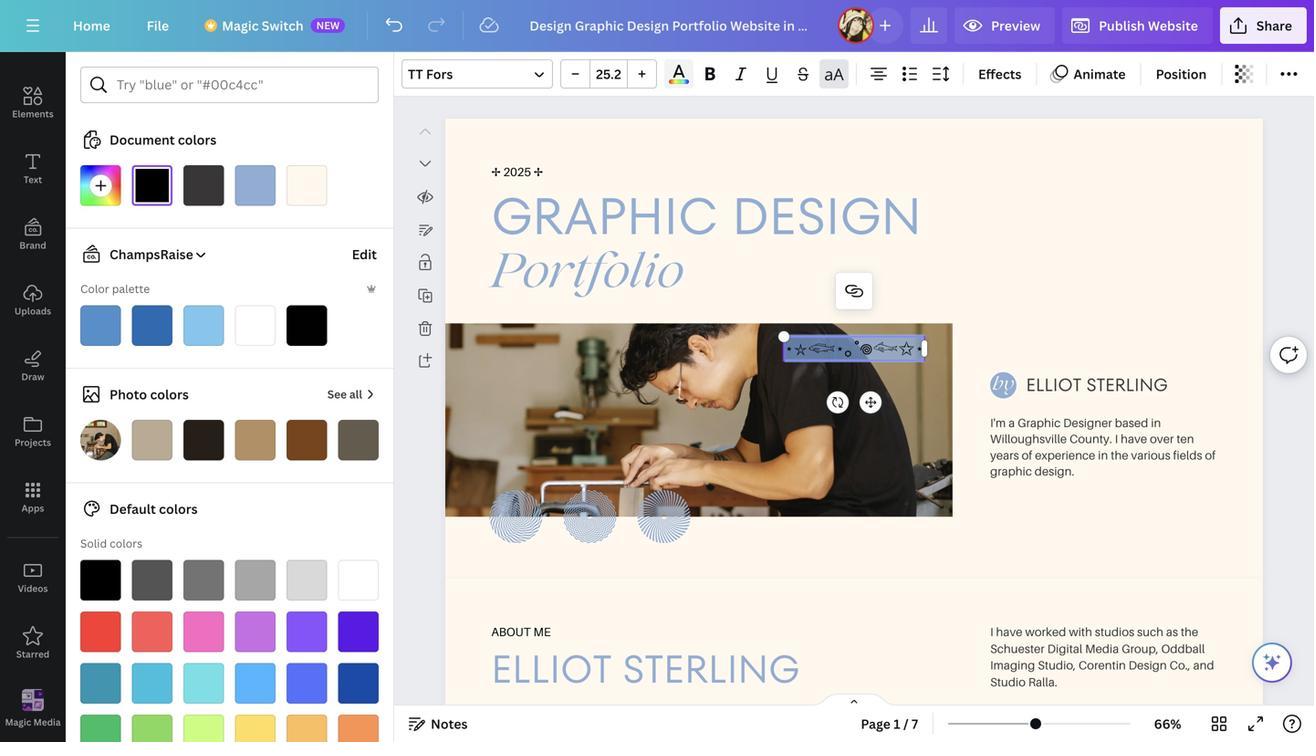 Task type: locate. For each thing, give the bounding box(es) containing it.
i
[[1116, 432, 1119, 446], [991, 625, 994, 639]]

apps button
[[0, 465, 66, 531]]

tt fors
[[408, 65, 453, 83]]

fields
[[1174, 448, 1203, 462]]

1 vertical spatial magic
[[5, 716, 31, 728]]

elliot for elliot sterling
[[1027, 372, 1082, 397]]

uploads
[[14, 305, 51, 317]]

of right "fields"
[[1206, 448, 1216, 462]]

2 ✢ from the left
[[534, 165, 543, 179]]

file button
[[132, 7, 184, 44]]

#bbaa92 image
[[132, 420, 173, 461]]

the left various
[[1112, 448, 1129, 462]]

palette
[[112, 281, 150, 296]]

all
[[350, 387, 363, 402]]

design button
[[0, 5, 66, 70]]

have up schuester
[[997, 625, 1023, 639]]

0 horizontal spatial magic
[[5, 716, 31, 728]]

effects
[[979, 65, 1022, 83]]

1 vertical spatial design
[[733, 180, 922, 252]]

preview
[[992, 17, 1041, 34]]

i inside i have worked with studios such as the schuester digital media group, oddball imaging studio, corentin design co., and studio ralla.
[[991, 625, 994, 639]]

canva assistant image
[[1262, 652, 1284, 674]]

✢ 2025 ✢
[[492, 165, 543, 179]]

1 horizontal spatial i
[[1116, 432, 1119, 446]]

#271e18 image
[[184, 420, 224, 461]]

magic for magic media
[[5, 716, 31, 728]]

design.
[[1035, 464, 1075, 479]]

i down based
[[1116, 432, 1119, 446]]

2 vertical spatial design
[[1129, 658, 1168, 672]]

bright red #ff3131 image
[[80, 612, 121, 652]]

magenta #cb6ce6 image
[[235, 612, 276, 652]]

colors for document colors
[[178, 131, 217, 148]]

1 horizontal spatial the
[[1182, 625, 1199, 639]]

elliot right by
[[1027, 372, 1082, 397]]

solid colors
[[80, 536, 143, 551]]

corentin
[[1079, 658, 1127, 672]]

0 horizontal spatial design
[[18, 42, 48, 54]]

grass green #7ed957 image
[[132, 715, 173, 742], [132, 715, 173, 742]]

photo
[[110, 386, 147, 403]]

0 horizontal spatial ✢
[[492, 165, 501, 179]]

elements button
[[0, 70, 66, 136]]

1 vertical spatial graphic
[[1018, 416, 1061, 430]]

of
[[1022, 448, 1033, 462], [1206, 448, 1216, 462]]

page 1 / 7 button
[[854, 710, 926, 739]]

green #00bf63 image
[[80, 715, 121, 742], [80, 715, 121, 742]]

draw button
[[0, 333, 66, 399]]

text
[[24, 173, 42, 186]]

colors up #393636 icon
[[178, 131, 217, 148]]

have down based
[[1122, 432, 1148, 446]]

0 horizontal spatial graphic
[[492, 180, 718, 252]]

in up over
[[1152, 416, 1162, 430]]

based
[[1116, 416, 1149, 430]]

#000000 image
[[132, 165, 173, 206], [132, 165, 173, 206]]

#166bb5 image
[[132, 305, 173, 346]]

dark gray #545454 image
[[132, 560, 173, 601], [132, 560, 173, 601]]

in down county.
[[1099, 448, 1109, 462]]

co.,
[[1170, 658, 1191, 672]]

peach #ffbd59 image
[[287, 715, 327, 742], [287, 715, 327, 742]]

⋆⭒𓆟⋆｡˚𖦹𓆜✩⋆ text field
[[784, 335, 925, 362]]

media inside i have worked with studios such as the schuester digital media group, oddball imaging studio, corentin design co., and studio ralla.
[[1086, 641, 1120, 656]]

i'm a graphic designer based in willoughsville county. i have over ten years of experience in the various fields of graphic design.
[[991, 416, 1216, 479]]

1 horizontal spatial in
[[1152, 416, 1162, 430]]

light blue #38b6ff image
[[235, 663, 276, 704], [235, 663, 276, 704]]

starred
[[16, 648, 50, 661]]

1 horizontal spatial ✢
[[534, 165, 543, 179]]

graphic
[[991, 464, 1033, 479]]

portfolio
[[492, 254, 684, 299]]

1 horizontal spatial magic
[[222, 17, 259, 34]]

color
[[80, 281, 109, 296]]

elliot down me
[[492, 642, 612, 696]]

elliot sterling
[[1027, 372, 1169, 397]]

media down starred
[[33, 716, 61, 728]]

1 horizontal spatial elliot
[[1027, 372, 1082, 397]]

as
[[1167, 625, 1179, 639]]

studio
[[991, 675, 1026, 689]]

1 vertical spatial media
[[33, 716, 61, 728]]

have
[[1122, 432, 1148, 446], [997, 625, 1023, 639]]

Design title text field
[[515, 7, 831, 44]]

colors right photo
[[150, 386, 189, 403]]

0 horizontal spatial elliot
[[492, 642, 612, 696]]

✢ left '2025'
[[492, 165, 501, 179]]

design inside i have worked with studios such as the schuester digital media group, oddball imaging studio, corentin design co., and studio ralla.
[[1129, 658, 1168, 672]]

colors for default colors
[[159, 500, 198, 518]]

0 horizontal spatial have
[[997, 625, 1023, 639]]

position
[[1157, 65, 1207, 83]]

0 vertical spatial in
[[1152, 416, 1162, 430]]

0 vertical spatial have
[[1122, 432, 1148, 446]]

page 1 / 7
[[861, 715, 919, 733]]

gray #a6a6a6 image
[[235, 560, 276, 601], [235, 560, 276, 601]]

light gray #d9d9d9 image
[[287, 560, 327, 601]]

various
[[1132, 448, 1171, 462]]

0 vertical spatial the
[[1112, 448, 1129, 462]]

color range image
[[670, 80, 689, 84]]

0 horizontal spatial of
[[1022, 448, 1033, 462]]

purple #8c52ff image
[[287, 612, 327, 652], [287, 612, 327, 652]]

#8badd6 image
[[235, 165, 276, 206]]

magic down starred
[[5, 716, 31, 728]]

#7c4214 image
[[287, 420, 327, 461]]

1 of from the left
[[1022, 448, 1033, 462]]

media up corentin
[[1086, 641, 1120, 656]]

graphic up portfolio
[[492, 180, 718, 252]]

66% button
[[1139, 710, 1198, 739]]

colors right default
[[159, 500, 198, 518]]

group
[[561, 59, 657, 89]]

lime #c1ff72 image
[[184, 715, 224, 742], [184, 715, 224, 742]]

0 vertical spatial media
[[1086, 641, 1120, 656]]

apps
[[22, 502, 44, 515]]

aqua blue #0cc0df image
[[132, 663, 173, 704], [132, 663, 173, 704]]

dark turquoise #0097b2 image
[[80, 663, 121, 704], [80, 663, 121, 704]]

media
[[1086, 641, 1120, 656], [33, 716, 61, 728]]

turquoise blue #5ce1e6 image
[[184, 663, 224, 704], [184, 663, 224, 704]]

preview button
[[955, 7, 1056, 44]]

such
[[1138, 625, 1164, 639]]

file
[[147, 17, 169, 34]]

colors for solid colors
[[110, 536, 143, 551]]

1 vertical spatial the
[[1182, 625, 1199, 639]]

#393636 image
[[184, 165, 224, 206]]

#fff8ed image
[[287, 165, 327, 206], [287, 165, 327, 206]]

text button
[[0, 136, 66, 202]]

0 vertical spatial i
[[1116, 432, 1119, 446]]

projects button
[[0, 399, 66, 465]]

graphic up willoughsville
[[1018, 416, 1061, 430]]

1 vertical spatial have
[[997, 625, 1023, 639]]

uploads button
[[0, 268, 66, 333]]

yellow #ffde59 image
[[235, 715, 276, 742], [235, 715, 276, 742]]

orange #ff914d image
[[338, 715, 379, 742], [338, 715, 379, 742]]

magic inside button
[[5, 716, 31, 728]]

white #ffffff image
[[338, 560, 379, 601], [338, 560, 379, 601]]

add a new color image
[[80, 165, 121, 206], [80, 165, 121, 206]]

with
[[1070, 625, 1093, 639]]

coral red #ff5757 image
[[132, 612, 173, 652], [132, 612, 173, 652]]

#75c6ef image
[[184, 305, 224, 346], [184, 305, 224, 346]]

1 horizontal spatial design
[[733, 180, 922, 252]]

magic left switch
[[222, 17, 259, 34]]

gray #737373 image
[[184, 560, 224, 601]]

0 horizontal spatial i
[[991, 625, 994, 639]]

cobalt blue #004aad image
[[338, 663, 379, 704]]

media inside button
[[33, 716, 61, 728]]

graphic
[[492, 180, 718, 252], [1018, 416, 1061, 430]]

1 horizontal spatial have
[[1122, 432, 1148, 446]]

violet #5e17eb image
[[338, 612, 379, 652], [338, 612, 379, 652]]

2 horizontal spatial design
[[1129, 658, 1168, 672]]

7
[[912, 715, 919, 733]]

1 horizontal spatial media
[[1086, 641, 1120, 656]]

colors
[[178, 131, 217, 148], [150, 386, 189, 403], [159, 500, 198, 518], [110, 536, 143, 551]]

0 horizontal spatial media
[[33, 716, 61, 728]]

magic media
[[5, 716, 61, 728]]

the right 'as'
[[1182, 625, 1199, 639]]

colors right "solid"
[[110, 536, 143, 551]]

and
[[1194, 658, 1215, 672]]

pink #ff66c4 image
[[184, 612, 224, 652]]

#b78f61 image
[[235, 420, 276, 461]]

magic inside main menu bar
[[222, 17, 259, 34]]

1 horizontal spatial of
[[1206, 448, 1216, 462]]

1 vertical spatial i
[[991, 625, 994, 639]]

royal blue #5271ff image
[[287, 663, 327, 704], [287, 663, 327, 704]]

draw
[[21, 371, 44, 383]]

i'm
[[991, 416, 1007, 430]]

the
[[1112, 448, 1129, 462], [1182, 625, 1199, 639]]

0 horizontal spatial in
[[1099, 448, 1109, 462]]

#166bb5 image
[[132, 305, 173, 346]]

0 vertical spatial design
[[18, 42, 48, 54]]

#ffffff image
[[235, 305, 276, 346], [235, 305, 276, 346]]

ten
[[1177, 432, 1195, 446]]

magic for magic switch
[[222, 17, 259, 34]]

main menu bar
[[0, 0, 1315, 52]]

switch
[[262, 17, 304, 34]]

tt
[[408, 65, 423, 83]]

projects
[[15, 436, 51, 449]]

0 vertical spatial magic
[[222, 17, 259, 34]]

solid
[[80, 536, 107, 551]]

0 vertical spatial elliot
[[1027, 372, 1082, 397]]

magenta #cb6ce6 image
[[235, 612, 276, 652]]

1 horizontal spatial graphic
[[1018, 416, 1061, 430]]

publish
[[1100, 17, 1146, 34]]

0 horizontal spatial the
[[1112, 448, 1129, 462]]

✢ right '2025'
[[534, 165, 543, 179]]

1 vertical spatial elliot
[[492, 642, 612, 696]]

of down willoughsville
[[1022, 448, 1033, 462]]

i up schuester
[[991, 625, 994, 639]]

#010101 image
[[287, 305, 327, 346], [287, 305, 327, 346]]

1 ✢ from the left
[[492, 165, 501, 179]]

elliot
[[1027, 372, 1082, 397], [492, 642, 612, 696]]

✢
[[492, 165, 501, 179], [534, 165, 543, 179]]



Task type: describe. For each thing, give the bounding box(es) containing it.
digital
[[1048, 641, 1083, 656]]

position button
[[1149, 59, 1215, 89]]

animate button
[[1045, 59, 1134, 89]]

#bbaa92 image
[[132, 420, 173, 461]]

bright red #ff3131 image
[[80, 612, 121, 652]]

edit button
[[350, 236, 379, 273]]

share
[[1257, 17, 1293, 34]]

#b78f61 image
[[235, 420, 276, 461]]

default colors
[[110, 500, 198, 518]]

design inside button
[[18, 42, 48, 54]]

⋆⭒𓆟⋆｡˚𖦹𓆜✩⋆
[[785, 335, 924, 362]]

notes
[[431, 715, 468, 733]]

videos
[[18, 583, 48, 595]]

sterling
[[623, 642, 800, 696]]

tt fors button
[[402, 59, 553, 89]]

colors for photo colors
[[150, 386, 189, 403]]

gray #737373 image
[[184, 560, 224, 601]]

imaging
[[991, 658, 1036, 672]]

county.
[[1070, 432, 1113, 446]]

worked
[[1026, 625, 1067, 639]]

magic switch
[[222, 17, 304, 34]]

i have worked with studios such as the schuester digital media group, oddball imaging studio, corentin design co., and studio ralla.
[[991, 625, 1215, 689]]

home link
[[58, 7, 125, 44]]

studios
[[1096, 625, 1135, 639]]

Try "blue" or "#00c4cc" search field
[[117, 68, 367, 102]]

1 vertical spatial in
[[1099, 448, 1109, 462]]

ralla.
[[1029, 675, 1058, 689]]

brand
[[19, 239, 46, 252]]

color range image
[[670, 80, 689, 84]]

years
[[991, 448, 1020, 462]]

#655b4d image
[[338, 420, 379, 461]]

1
[[894, 715, 901, 733]]

videos button
[[0, 545, 66, 611]]

notes button
[[402, 710, 475, 739]]

experience
[[1036, 448, 1096, 462]]

#4890cd image
[[80, 305, 121, 346]]

page
[[861, 715, 891, 733]]

have inside i have worked with studios such as the schuester digital media group, oddball imaging studio, corentin design co., and studio ralla.
[[997, 625, 1023, 639]]

#271e18 image
[[184, 420, 224, 461]]

elliot sterling
[[492, 642, 800, 696]]

by
[[993, 377, 1015, 394]]

#8badd6 image
[[235, 165, 276, 206]]

studio,
[[1038, 658, 1077, 672]]

the inside i'm a graphic designer based in willoughsville county. i have over ten years of experience in the various fields of graphic design.
[[1112, 448, 1129, 462]]

#7c4214 image
[[287, 420, 327, 461]]

champsraise button
[[73, 243, 208, 265]]

i inside i'm a graphic designer based in willoughsville county. i have over ten years of experience in the various fields of graphic design.
[[1116, 432, 1119, 446]]

publish website
[[1100, 17, 1199, 34]]

2 of from the left
[[1206, 448, 1216, 462]]

0 vertical spatial graphic
[[492, 180, 718, 252]]

a
[[1009, 416, 1016, 430]]

home
[[73, 17, 110, 34]]

see all
[[328, 387, 363, 402]]

document colors
[[110, 131, 217, 148]]

graphic design
[[492, 180, 922, 252]]

default
[[110, 500, 156, 518]]

66%
[[1155, 715, 1182, 733]]

brand button
[[0, 202, 66, 268]]

edit
[[352, 246, 377, 263]]

champsraise
[[110, 246, 193, 263]]

over
[[1151, 432, 1175, 446]]

website
[[1149, 17, 1199, 34]]

graphic inside i'm a graphic designer based in willoughsville county. i have over ten years of experience in the various fields of graphic design.
[[1018, 416, 1061, 430]]

schuester
[[991, 641, 1045, 656]]

starred button
[[0, 611, 66, 677]]

black #000000 image
[[80, 560, 121, 601]]

about me
[[492, 625, 551, 639]]

designer
[[1064, 416, 1113, 430]]

color palette
[[80, 281, 150, 296]]

animate
[[1074, 65, 1126, 83]]

side panel tab list
[[0, 5, 66, 742]]

elements
[[12, 108, 54, 120]]

show pages image
[[811, 693, 899, 708]]

cobalt blue #004aad image
[[338, 663, 379, 704]]

black #000000 image
[[80, 560, 121, 601]]

willoughsville
[[991, 432, 1068, 446]]

#655b4d image
[[338, 420, 379, 461]]

elliot for elliot sterling
[[492, 642, 612, 696]]

– – number field
[[596, 65, 622, 83]]

see all button
[[326, 376, 379, 413]]

me
[[534, 625, 551, 639]]

magic media button
[[0, 677, 66, 742]]

publish website button
[[1063, 7, 1213, 44]]

light gray #d9d9d9 image
[[287, 560, 327, 601]]

pink #ff66c4 image
[[184, 612, 224, 652]]

2025
[[504, 165, 531, 179]]

new
[[317, 18, 340, 32]]

about
[[492, 625, 531, 639]]

photo colors
[[110, 386, 189, 403]]

/
[[904, 715, 909, 733]]

the inside i have worked with studios such as the schuester digital media group, oddball imaging studio, corentin design co., and studio ralla.
[[1182, 625, 1199, 639]]

fors
[[426, 65, 453, 83]]

share button
[[1221, 7, 1308, 44]]

oddball
[[1162, 641, 1206, 656]]

have inside i'm a graphic designer based in willoughsville county. i have over ten years of experience in the various fields of graphic design.
[[1122, 432, 1148, 446]]

#393636 image
[[184, 165, 224, 206]]

#4890cd image
[[80, 305, 121, 346]]

see
[[328, 387, 347, 402]]



Task type: vqa. For each thing, say whether or not it's contained in the screenshot.
access
no



